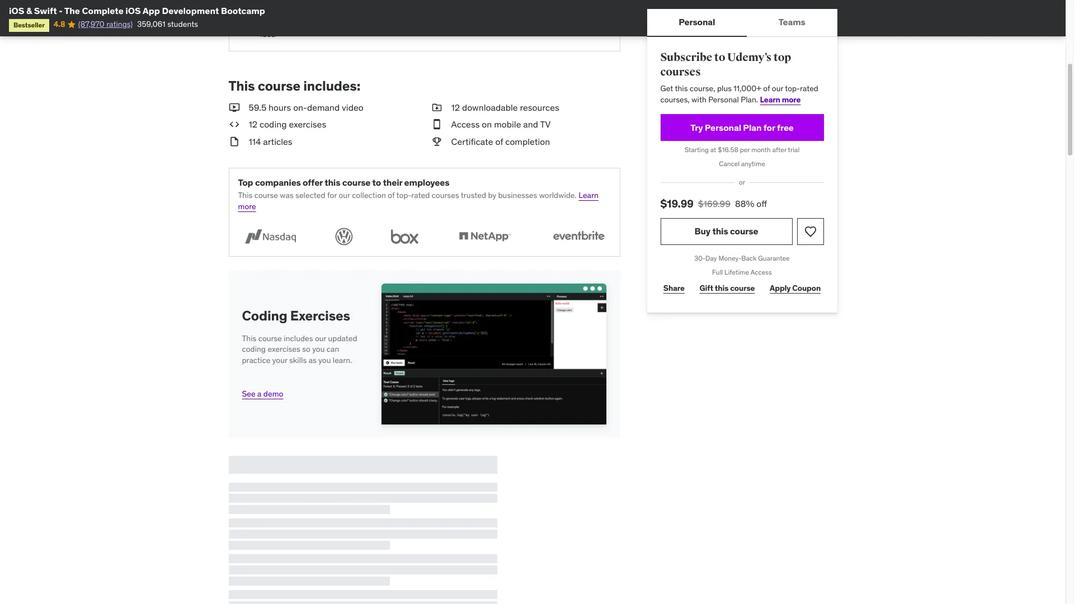 Task type: locate. For each thing, give the bounding box(es) containing it.
money-
[[719, 254, 742, 262]]

0 horizontal spatial more
[[238, 201, 256, 212]]

1 vertical spatial for
[[327, 191, 337, 201]]

bestseller
[[13, 21, 45, 29]]

this
[[229, 77, 255, 95], [238, 191, 253, 201], [242, 333, 257, 343]]

learn more link down employees
[[238, 191, 599, 212]]

to
[[394, 7, 401, 17], [715, 50, 725, 64], [372, 177, 381, 188]]

tab list
[[647, 9, 837, 37]]

0 vertical spatial access
[[451, 119, 480, 130]]

you'll
[[337, 7, 355, 17]]

0 horizontal spatial courses
[[432, 191, 459, 201]]

this down "top"
[[238, 191, 253, 201]]

this inside this course includes our updated coding exercises so you can practice your skills as you learn.
[[242, 333, 257, 343]]

coding up the practice
[[242, 344, 266, 354]]

0 vertical spatial learn more
[[760, 95, 801, 105]]

this inside button
[[713, 226, 728, 237]]

personal inside get this course, plus 11,000+ of our top-rated courses, with personal plan.
[[709, 95, 739, 105]]

1 horizontal spatial our
[[339, 191, 350, 201]]

0 horizontal spatial ios
[[9, 5, 24, 16]]

1 horizontal spatial 12
[[451, 102, 460, 113]]

the
[[64, 5, 80, 16]]

so left you'll
[[327, 7, 335, 17]]

0 horizontal spatial to
[[372, 177, 381, 188]]

0 vertical spatial for
[[764, 122, 775, 133]]

1 vertical spatial learn
[[579, 191, 599, 201]]

0 horizontal spatial app
[[286, 7, 300, 17]]

0 vertical spatial our
[[772, 84, 784, 94]]

1 horizontal spatial learn
[[760, 95, 781, 105]]

1 horizontal spatial ios
[[126, 5, 141, 16]]

learn more down employees
[[238, 191, 599, 212]]

more up free
[[782, 95, 801, 105]]

this right gift
[[715, 283, 729, 293]]

1 vertical spatial personal
[[709, 95, 739, 105]]

for inside try personal plan for free link
[[764, 122, 775, 133]]

course down lifetime
[[730, 283, 755, 293]]

month
[[752, 146, 771, 154]]

app
[[143, 5, 160, 16]]

so inside this course includes our updated coding exercises so you can practice your skills as you learn.
[[302, 344, 311, 354]]

of
[[763, 84, 770, 94], [495, 136, 503, 147], [388, 191, 395, 201]]

0 horizontal spatial access
[[451, 119, 480, 130]]

our right "11,000+"
[[772, 84, 784, 94]]

0 horizontal spatial 12
[[249, 119, 257, 130]]

apply coupon
[[770, 283, 821, 293]]

0 horizontal spatial learn more link
[[238, 191, 599, 212]]

coding up 114 articles on the left top of the page
[[260, 119, 287, 130]]

2 vertical spatial this
[[242, 333, 257, 343]]

ios
[[9, 5, 24, 16], [126, 5, 141, 16]]

0 vertical spatial to
[[394, 7, 401, 17]]

your inside this course includes our updated coding exercises so you can practice your skills as you learn.
[[272, 355, 287, 365]]

this up the practice
[[242, 333, 257, 343]]

small image for 12 downloadable resources
[[431, 101, 442, 114]]

this inside 'link'
[[715, 283, 729, 293]]

volkswagen image
[[332, 226, 356, 247]]

0 vertical spatial learn
[[760, 95, 781, 105]]

mockup
[[299, 18, 327, 28]]

rated
[[800, 84, 819, 94], [412, 191, 430, 201]]

12 for 12 coding exercises
[[249, 119, 257, 130]]

small image down small icon
[[229, 118, 240, 131]]

1 horizontal spatial so
[[327, 7, 335, 17]]

rated inside get this course, plus 11,000+ of our top-rated courses, with personal plan.
[[800, 84, 819, 94]]

exercises inside this course includes our updated coding exercises so you can practice your skills as you learn.
[[268, 344, 300, 354]]

1 vertical spatial so
[[302, 344, 311, 354]]

small image
[[431, 101, 442, 114], [229, 118, 240, 131], [431, 118, 442, 131], [229, 135, 240, 148], [431, 135, 442, 148]]

more down "top"
[[238, 201, 256, 212]]

1 vertical spatial access
[[751, 268, 772, 276]]

this course includes:
[[229, 77, 361, 95]]

exercises up skills
[[268, 344, 300, 354]]

for left free
[[764, 122, 775, 133]]

1 vertical spatial this
[[238, 191, 253, 201]]

top- down their
[[397, 191, 412, 201]]

$16.58
[[718, 146, 739, 154]]

11,000+
[[734, 84, 762, 94]]

1 horizontal spatial access
[[751, 268, 772, 276]]

plan
[[743, 122, 762, 133]]

access
[[451, 119, 480, 130], [751, 268, 772, 276]]

1 horizontal spatial learn more
[[760, 95, 801, 105]]

small image
[[229, 101, 240, 114]]

to up collection
[[372, 177, 381, 188]]

this right buy
[[713, 226, 728, 237]]

359,061 students
[[137, 19, 198, 29]]

to right how
[[394, 7, 401, 17]]

more
[[782, 95, 801, 105], [238, 201, 256, 212]]

personal up subscribe
[[679, 16, 715, 28]]

1 horizontal spatial for
[[764, 122, 775, 133]]

course down coding
[[258, 333, 282, 343]]

0 vertical spatial this
[[229, 77, 255, 95]]

small image left certificate
[[431, 135, 442, 148]]

2 horizontal spatial of
[[763, 84, 770, 94]]

1 vertical spatial learn more
[[238, 191, 599, 212]]

1 vertical spatial more
[[238, 201, 256, 212]]

12 left downloadable
[[451, 102, 460, 113]]

1 vertical spatial your
[[272, 355, 287, 365]]

top
[[774, 50, 791, 64]]

2 vertical spatial our
[[315, 333, 326, 343]]

this up courses,
[[675, 84, 688, 94]]

12
[[451, 102, 460, 113], [249, 119, 257, 130]]

your down how
[[380, 18, 395, 28]]

2 ios from the left
[[126, 5, 141, 16]]

nasdaq image
[[238, 226, 302, 247]]

your left skills
[[272, 355, 287, 365]]

businesses
[[498, 191, 537, 201]]

prototype
[[344, 18, 378, 28]]

learn right plan.
[[760, 95, 781, 105]]

1 horizontal spatial more
[[782, 95, 801, 105]]

1 horizontal spatial learn more link
[[760, 95, 801, 105]]

get
[[661, 84, 673, 94]]

0 vertical spatial personal
[[679, 16, 715, 28]]

how
[[377, 7, 392, 17]]

access down back
[[751, 268, 772, 276]]

0 vertical spatial of
[[763, 84, 770, 94]]

subscribe to udemy's top courses
[[661, 50, 791, 79]]

this right offer
[[325, 177, 340, 188]]

course up back
[[730, 226, 759, 237]]

plan.
[[741, 95, 758, 105]]

12 coding exercises
[[249, 119, 326, 130]]

ratings)
[[106, 19, 133, 29]]

exercises down 59.5 hours on-demand video
[[289, 119, 326, 130]]

30-
[[695, 254, 706, 262]]

1 horizontal spatial rated
[[800, 84, 819, 94]]

0 horizontal spatial your
[[272, 355, 287, 365]]

this up small icon
[[229, 77, 255, 95]]

learn
[[760, 95, 781, 105], [579, 191, 599, 201]]

tab list containing personal
[[647, 9, 837, 37]]

to left udemy's
[[715, 50, 725, 64]]

0 vertical spatial top-
[[785, 84, 800, 94]]

and down you'll
[[329, 18, 342, 28]]

ios left "&"
[[9, 5, 24, 16]]

1 vertical spatial learn more link
[[238, 191, 599, 212]]

1 horizontal spatial of
[[495, 136, 503, 147]]

2 horizontal spatial our
[[772, 84, 784, 94]]

of right "11,000+"
[[763, 84, 770, 94]]

1 vertical spatial coding
[[242, 344, 266, 354]]

learn more link up free
[[760, 95, 801, 105]]

app
[[286, 7, 300, 17], [397, 18, 410, 28]]

includes
[[284, 333, 313, 343]]

small image left downloadable
[[431, 101, 442, 114]]

know
[[357, 7, 375, 17]]

full
[[712, 268, 723, 276]]

0 vertical spatial 12
[[451, 102, 460, 113]]

1 horizontal spatial app
[[397, 18, 410, 28]]

0 vertical spatial and
[[329, 18, 342, 28]]

0 horizontal spatial our
[[315, 333, 326, 343]]

small image left 114
[[229, 135, 240, 148]]

you up as in the bottom left of the page
[[312, 344, 325, 354]]

2 vertical spatial of
[[388, 191, 395, 201]]

top- down "top"
[[785, 84, 800, 94]]

0 vertical spatial your
[[380, 18, 395, 28]]

and left tv
[[523, 119, 538, 130]]

you right as in the bottom left of the page
[[319, 355, 331, 365]]

learn inside learn more
[[579, 191, 599, 201]]

app up wireframe,
[[286, 7, 300, 17]]

learn more
[[760, 95, 801, 105], [238, 191, 599, 212]]

1 horizontal spatial your
[[380, 18, 395, 28]]

1 vertical spatial exercises
[[268, 344, 300, 354]]

0 horizontal spatial so
[[302, 344, 311, 354]]

small image left the on
[[431, 118, 442, 131]]

1 vertical spatial top-
[[397, 191, 412, 201]]

try personal plan for free
[[691, 122, 794, 133]]

starting at $16.58 per month after trial cancel anytime
[[685, 146, 800, 168]]

more for top companies offer this course to their employees
[[238, 201, 256, 212]]

certificate
[[451, 136, 493, 147]]

on-
[[293, 102, 307, 113]]

0 horizontal spatial of
[[388, 191, 395, 201]]

for down top companies offer this course to their employees
[[327, 191, 337, 201]]

learn for top companies offer this course to their employees
[[579, 191, 599, 201]]

small image for 114 articles
[[229, 135, 240, 148]]

1 vertical spatial and
[[523, 119, 538, 130]]

master
[[260, 7, 285, 17]]

updated
[[328, 333, 357, 343]]

learn more up free
[[760, 95, 801, 105]]

app right prototype
[[397, 18, 410, 28]]

0 vertical spatial rated
[[800, 84, 819, 94]]

on
[[482, 119, 492, 130]]

tv
[[540, 119, 551, 130]]

0 horizontal spatial for
[[327, 191, 337, 201]]

learn right worldwide.
[[579, 191, 599, 201]]

2 horizontal spatial to
[[715, 50, 725, 64]]

access up certificate
[[451, 119, 480, 130]]

complete
[[82, 5, 124, 16]]

so up as in the bottom left of the page
[[302, 344, 311, 354]]

exercises
[[289, 119, 326, 130], [268, 344, 300, 354]]

1 horizontal spatial top-
[[785, 84, 800, 94]]

courses
[[661, 65, 701, 79], [432, 191, 459, 201]]

as
[[309, 355, 317, 365]]

skills
[[289, 355, 307, 365]]

1 vertical spatial to
[[715, 50, 725, 64]]

this for this course includes:
[[229, 77, 255, 95]]

12 up 114
[[249, 119, 257, 130]]

0 vertical spatial so
[[327, 7, 335, 17]]

this inside get this course, plus 11,000+ of our top-rated courses, with personal plan.
[[675, 84, 688, 94]]

0 horizontal spatial learn
[[579, 191, 599, 201]]

learn more for top companies offer this course to their employees
[[238, 191, 599, 212]]

of down their
[[388, 191, 395, 201]]

0 horizontal spatial and
[[329, 18, 342, 28]]

students
[[167, 19, 198, 29]]

0 vertical spatial courses
[[661, 65, 701, 79]]

0 vertical spatial learn more link
[[760, 95, 801, 105]]

our
[[772, 84, 784, 94], [339, 191, 350, 201], [315, 333, 326, 343]]

0 vertical spatial more
[[782, 95, 801, 105]]

and inside master app design so you'll know how to wireframe, mockup and prototype your app idea
[[329, 18, 342, 28]]

personal up the $16.58
[[705, 122, 741, 133]]

ios left app
[[126, 5, 141, 16]]

88%
[[735, 198, 755, 209]]

hours
[[269, 102, 291, 113]]

learn more link for subscribe to udemy's top courses
[[760, 95, 801, 105]]

1 horizontal spatial courses
[[661, 65, 701, 79]]

2 vertical spatial to
[[372, 177, 381, 188]]

our down top companies offer this course to their employees
[[339, 191, 350, 201]]

top-
[[785, 84, 800, 94], [397, 191, 412, 201]]

you
[[312, 344, 325, 354], [319, 355, 331, 365]]

selected
[[296, 191, 325, 201]]

0 horizontal spatial learn more
[[238, 191, 599, 212]]

1 vertical spatial 12
[[249, 119, 257, 130]]

courses down subscribe
[[661, 65, 701, 79]]

our left updated at the bottom left of page
[[315, 333, 326, 343]]

1 horizontal spatial to
[[394, 7, 401, 17]]

coding
[[260, 119, 287, 130], [242, 344, 266, 354]]

master app design so you'll know how to wireframe, mockup and prototype your app idea
[[260, 7, 410, 39]]

gift
[[700, 283, 713, 293]]

per
[[740, 146, 750, 154]]

personal down plus
[[709, 95, 739, 105]]

collection
[[352, 191, 386, 201]]

courses inside 'subscribe to udemy's top courses'
[[661, 65, 701, 79]]

courses down employees
[[432, 191, 459, 201]]

course
[[258, 77, 301, 95], [342, 177, 371, 188], [254, 191, 278, 201], [730, 226, 759, 237], [730, 283, 755, 293], [258, 333, 282, 343]]

of down access on mobile and tv
[[495, 136, 503, 147]]

subscribe
[[661, 50, 713, 64]]

1 horizontal spatial and
[[523, 119, 538, 130]]

your
[[380, 18, 395, 28], [272, 355, 287, 365]]

0 horizontal spatial rated
[[412, 191, 430, 201]]

59.5
[[249, 102, 266, 113]]

articles
[[263, 136, 292, 147]]

worldwide.
[[539, 191, 577, 201]]



Task type: vqa. For each thing, say whether or not it's contained in the screenshot.
"Tools of the Trade - Part II"
no



Task type: describe. For each thing, give the bounding box(es) containing it.
gift this course link
[[697, 277, 758, 300]]

swift
[[34, 5, 57, 16]]

at
[[711, 146, 717, 154]]

this for gift
[[715, 283, 729, 293]]

4.8
[[54, 19, 65, 29]]

try personal plan for free link
[[661, 114, 824, 141]]

course,
[[690, 84, 715, 94]]

top companies offer this course to their employees
[[238, 177, 450, 188]]

design
[[302, 7, 325, 17]]

1 vertical spatial our
[[339, 191, 350, 201]]

exercises
[[290, 307, 350, 325]]

learn more link for top companies offer this course to their employees
[[238, 191, 599, 212]]

1 vertical spatial rated
[[412, 191, 430, 201]]

completion
[[505, 136, 550, 147]]

course up hours
[[258, 77, 301, 95]]

access on mobile and tv
[[451, 119, 551, 130]]

1 vertical spatial you
[[319, 355, 331, 365]]

so inside master app design so you'll know how to wireframe, mockup and prototype your app idea
[[327, 7, 335, 17]]

wireframe,
[[260, 18, 297, 28]]

0 vertical spatial you
[[312, 344, 325, 354]]

practice
[[242, 355, 270, 365]]

downloadable
[[462, 102, 518, 113]]

trusted
[[461, 191, 486, 201]]

a
[[257, 389, 262, 399]]

this for this course was selected for our collection of top-rated courses trusted by businesses worldwide.
[[238, 191, 253, 201]]

more for subscribe to udemy's top courses
[[782, 95, 801, 105]]

this for get
[[675, 84, 688, 94]]

back
[[742, 254, 757, 262]]

box image
[[386, 226, 423, 247]]

our inside this course includes our updated coding exercises so you can practice your skills as you learn.
[[315, 333, 326, 343]]

get this course, plus 11,000+ of our top-rated courses, with personal plan.
[[661, 84, 819, 105]]

this for buy
[[713, 226, 728, 237]]

video
[[342, 102, 364, 113]]

day
[[706, 254, 717, 262]]

employees
[[404, 177, 450, 188]]

teams button
[[747, 9, 837, 36]]

share
[[664, 283, 685, 293]]

12 for 12 downloadable resources
[[451, 102, 460, 113]]

course inside 'link'
[[730, 283, 755, 293]]

guarantee
[[758, 254, 790, 262]]

0 vertical spatial coding
[[260, 119, 287, 130]]

personal button
[[647, 9, 747, 36]]

course inside this course includes our updated coding exercises so you can practice your skills as you learn.
[[258, 333, 282, 343]]

plus
[[717, 84, 732, 94]]

small image for access on mobile and tv
[[431, 118, 442, 131]]

our inside get this course, plus 11,000+ of our top-rated courses, with personal plan.
[[772, 84, 784, 94]]

lifetime
[[725, 268, 749, 276]]

1 ios from the left
[[9, 5, 24, 16]]

1 vertical spatial courses
[[432, 191, 459, 201]]

bootcamp
[[221, 5, 265, 16]]

this course was selected for our collection of top-rated courses trusted by businesses worldwide.
[[238, 191, 577, 201]]

netapp image
[[453, 226, 517, 247]]

idea
[[260, 29, 275, 39]]

includes:
[[303, 77, 361, 95]]

&
[[26, 5, 32, 16]]

to inside master app design so you'll know how to wireframe, mockup and prototype your app idea
[[394, 7, 401, 17]]

-
[[59, 5, 63, 16]]

small image for certificate of completion
[[431, 135, 442, 148]]

1 vertical spatial of
[[495, 136, 503, 147]]

top- inside get this course, plus 11,000+ of our top-rated courses, with personal plan.
[[785, 84, 800, 94]]

access inside 30-day money-back guarantee full lifetime access
[[751, 268, 772, 276]]

learn for subscribe to udemy's top courses
[[760, 95, 781, 105]]

114 articles
[[249, 136, 292, 147]]

course up collection
[[342, 177, 371, 188]]

learn.
[[333, 355, 352, 365]]

course down companies
[[254, 191, 278, 201]]

demand
[[307, 102, 340, 113]]

udemy's
[[727, 50, 772, 64]]

ios & swift - the complete ios app development bootcamp
[[9, 5, 265, 16]]

coding inside this course includes our updated coding exercises so you can practice your skills as you learn.
[[242, 344, 266, 354]]

development
[[162, 5, 219, 16]]

their
[[383, 177, 402, 188]]

learn more for subscribe to udemy's top courses
[[760, 95, 801, 105]]

apply coupon button
[[767, 277, 824, 300]]

starting
[[685, 146, 709, 154]]

gift this course
[[700, 283, 755, 293]]

demo
[[263, 389, 283, 399]]

apply
[[770, 283, 791, 293]]

or
[[739, 178, 745, 186]]

30-day money-back guarantee full lifetime access
[[695, 254, 790, 276]]

off
[[757, 198, 767, 209]]

$19.99
[[661, 197, 694, 210]]

resources
[[520, 102, 559, 113]]

wishlist image
[[804, 225, 817, 238]]

buy this course
[[695, 226, 759, 237]]

$19.99 $169.99 88% off
[[661, 197, 767, 210]]

to inside 'subscribe to udemy's top courses'
[[715, 50, 725, 64]]

after
[[773, 146, 787, 154]]

coding exercises
[[242, 307, 350, 325]]

buy this course button
[[661, 218, 793, 245]]

teams
[[779, 16, 806, 28]]

buy
[[695, 226, 711, 237]]

this course includes our updated coding exercises so you can practice your skills as you learn.
[[242, 333, 357, 365]]

xsmall image
[[243, 7, 252, 18]]

0 vertical spatial exercises
[[289, 119, 326, 130]]

359,061
[[137, 19, 166, 29]]

top
[[238, 177, 253, 188]]

by
[[488, 191, 496, 201]]

1 vertical spatial app
[[397, 18, 410, 28]]

course inside button
[[730, 226, 759, 237]]

personal inside button
[[679, 16, 715, 28]]

2 vertical spatial personal
[[705, 122, 741, 133]]

free
[[777, 122, 794, 133]]

coupon
[[793, 283, 821, 293]]

this for this course includes our updated coding exercises so you can practice your skills as you learn.
[[242, 333, 257, 343]]

cancel
[[719, 160, 740, 168]]

can
[[327, 344, 339, 354]]

your inside master app design so you'll know how to wireframe, mockup and prototype your app idea
[[380, 18, 395, 28]]

try
[[691, 122, 703, 133]]

eventbrite image
[[546, 226, 611, 247]]

0 vertical spatial app
[[286, 7, 300, 17]]

$169.99
[[698, 198, 731, 209]]

0 horizontal spatial top-
[[397, 191, 412, 201]]

certificate of completion
[[451, 136, 550, 147]]

with
[[692, 95, 707, 105]]

offer
[[303, 177, 323, 188]]

of inside get this course, plus 11,000+ of our top-rated courses, with personal plan.
[[763, 84, 770, 94]]

see a demo link
[[242, 380, 283, 400]]

small image for 12 coding exercises
[[229, 118, 240, 131]]

anytime
[[741, 160, 765, 168]]



